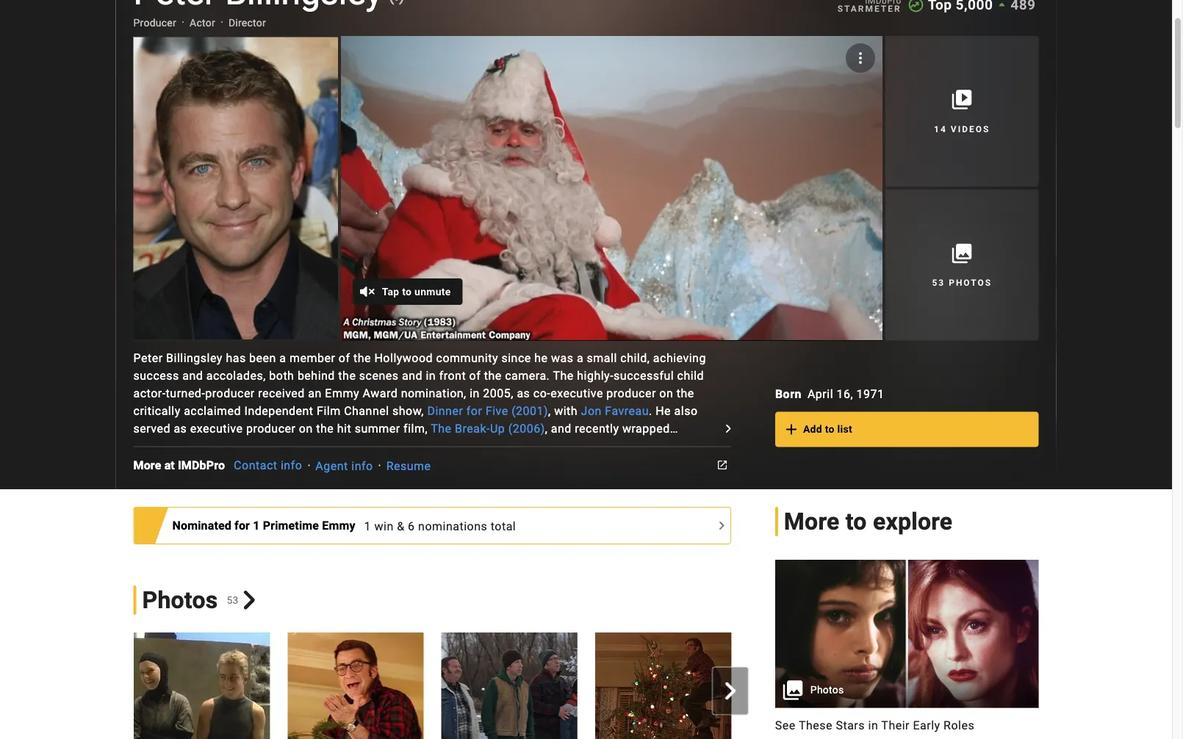 Task type: locate. For each thing, give the bounding box(es) containing it.
peter billingsley and megan ward in videozone (1989) image
[[133, 633, 270, 739]]

chevron right inline image
[[240, 592, 259, 610], [722, 683, 739, 700]]

on
[[660, 387, 673, 401], [299, 422, 313, 436], [197, 440, 211, 454], [260, 458, 274, 472], [482, 546, 496, 560]]

0 horizontal spatial more
[[133, 459, 161, 473]]

production inside ", and recently wrapped production on marvel comics feature film,"
[[133, 440, 193, 454]]

launch image
[[714, 457, 731, 475]]

0 horizontal spatial executive
[[190, 422, 243, 436]]

billingsley up turned-
[[166, 352, 223, 366]]

0 horizontal spatial photos
[[142, 587, 218, 615]]

1 vertical spatial has
[[389, 510, 409, 524]]

production up 'some' on the right of page
[[651, 493, 711, 507]]

0 vertical spatial executive
[[551, 387, 603, 401]]

and down hollywood
[[402, 369, 423, 383]]

at down deal
[[537, 528, 548, 542]]

more for more to explore
[[784, 508, 840, 536]]

directed for , directed by favreau.
[[649, 475, 694, 489]]

peter billingsley, erinn hayes, julie hagerty, julianna layne, and river drosche in a christmas story christmas (2022) image
[[749, 633, 885, 739]]

currently inside , currently has a first look production deal with universal studios.
[[337, 510, 386, 524]]

, inside , currently has a first look production deal with universal studios.
[[331, 510, 334, 524]]

2 vertical spatial emmy
[[249, 563, 284, 577]]

0 vertical spatial born
[[775, 388, 802, 402]]

when peter billingsley was just 12 years old, he landed the part of ralphie in the iconic christmas movie 'a christmas story.' what other roles did he have as a child, and what is he up to today? image
[[341, 36, 883, 341]]

the right 'some' on the right of page
[[707, 528, 725, 542]]

0 horizontal spatial recently
[[241, 493, 285, 507]]

by down (2006)
[[514, 440, 527, 454]]

1 horizontal spatial since
[[502, 352, 531, 366]]

executive up the jon
[[551, 387, 603, 401]]

a down "science"
[[335, 493, 342, 507]]

producer down accolades,
[[205, 387, 255, 401]]

0 horizontal spatial actor
[[388, 563, 417, 577]]

in left "wild
[[397, 493, 407, 507]]

see these stars in their early roles group
[[775, 560, 1039, 739]]

tap
[[382, 286, 400, 298]]

1 horizontal spatial the
[[553, 369, 574, 383]]

principal
[[345, 493, 394, 507]]

ryder
[[471, 599, 502, 613]]

info for agent info
[[352, 459, 373, 473]]

stars
[[836, 719, 865, 733]]

emmy inside peter billingsley has been a member of the hollywood community since he was a small child, achieving success and accolades, both behind the scenes and in front of the camera. the highly-successful child actor-turned-producer received an emmy award nomination, in 2005, as co-executive producer on the critically acclaimed independent film channel show,
[[325, 387, 359, 401]]

hollywood
[[374, 352, 433, 366]]

on down comics
[[260, 458, 274, 472]]

a right &
[[412, 510, 419, 524]]

to for add
[[825, 424, 835, 436]]

2 info from the left
[[352, 459, 373, 473]]

0 vertical spatial recently
[[575, 422, 619, 436]]

most
[[159, 546, 188, 560]]

the down film
[[316, 422, 334, 436]]

. inside . he also served as executive producer on the hit summer film,
[[649, 405, 653, 419]]

1 horizontal spatial by
[[514, 440, 527, 454]]

directed up 'some' on the right of page
[[649, 475, 694, 489]]

info
[[281, 459, 302, 473], [352, 459, 373, 473]]

, left starring
[[540, 458, 543, 472]]

served up favreau.
[[133, 458, 170, 472]]

independent
[[244, 405, 314, 419]]

see these stars in their early roles link
[[775, 717, 1039, 735]]

, up universal
[[643, 475, 646, 489]]

, inside ", and recently wrapped production on marvel comics feature film,"
[[545, 422, 548, 436]]

53
[[932, 278, 945, 288], [227, 595, 239, 607]]

since up 'camera.'
[[502, 352, 531, 366]]

commercials.
[[314, 546, 389, 560]]

resides
[[395, 634, 435, 648]]

wrapped
[[623, 422, 670, 436]]

1 vertical spatial more
[[784, 508, 840, 536]]

production up more at imdbpro at the bottom left of the page
[[133, 440, 193, 454]]

0 vertical spatial his
[[439, 528, 455, 542]]

directed down the break-up (2006) in the bottom of the page
[[466, 440, 511, 454]]

the break-up (2006) link
[[431, 422, 545, 436]]

since inside peter billingsley has been a member of the hollywood community since he was a small child, achieving success and accolades, both behind the scenes and in front of the camera. the highly-successful child actor-turned-producer received an emmy award nomination, in 2005, as co-executive producer on the critically acclaimed independent film channel show,
[[502, 352, 531, 366]]

highly-
[[577, 369, 614, 383]]

career,
[[496, 528, 533, 542]]

their
[[882, 719, 910, 733]]

resume button
[[386, 459, 431, 473]]

served down critically at the bottom left
[[133, 422, 170, 436]]

1 vertical spatial chevron right inline image
[[722, 683, 739, 700]]

his
[[439, 528, 455, 542], [172, 563, 188, 577]]

billingsley down wrapped
[[602, 440, 658, 454]]

2 served from the top
[[133, 458, 170, 472]]

1 info from the left
[[281, 459, 302, 473]]

well
[[198, 475, 220, 489]]

born
[[775, 388, 802, 402], [158, 634, 184, 648]]

has inside 's youthful alter-ego "ralphie", billingsley's repeated requests, in the film, for a genuine red ryder b-b gun quickly catapulted the actor to instant stardom and has since driven the film into pop culture lore as the classic modern-day christmas tale.
[[249, 616, 269, 630]]

. down the jon
[[598, 440, 602, 454]]

0 horizontal spatial info
[[281, 459, 302, 473]]

2 vertical spatial by
[[239, 510, 251, 524]]

in up the dinner for five (2001) link
[[470, 387, 480, 401]]

small
[[587, 352, 617, 366]]

the up recent
[[278, 458, 295, 472]]

0 vertical spatial more
[[133, 459, 161, 473]]

2 television from the left
[[558, 546, 612, 560]]

on up he
[[660, 387, 673, 401]]

first
[[422, 510, 445, 524]]

1 horizontal spatial television
[[558, 546, 612, 560]]

also down wrapped
[[662, 440, 685, 454]]

to inside button
[[825, 424, 835, 436]]

of down community
[[469, 369, 481, 383]]

film, down youth,
[[177, 581, 201, 595]]

0 vertical spatial actor
[[388, 563, 417, 577]]

billingsley down well
[[181, 493, 237, 507]]

. for . he also served as executive producer on the hit summer film,
[[649, 405, 653, 419]]

. for .
[[598, 440, 602, 454]]

0 horizontal spatial 1
[[253, 519, 260, 533]]

0 vertical spatial has
[[226, 352, 246, 366]]

2 horizontal spatial photos
[[949, 278, 992, 288]]

1 vertical spatial actor
[[678, 599, 706, 613]]

artisan
[[298, 458, 339, 472]]

0 vertical spatial co-
[[534, 387, 551, 401]]

directed inside , directed by favreau.
[[649, 475, 694, 489]]

the up the driven
[[322, 599, 339, 613]]

the right behind
[[338, 369, 356, 383]]

1 horizontal spatial at
[[537, 528, 548, 542]]

"ralphie",
[[644, 581, 696, 595]]

info up recent
[[281, 459, 302, 473]]

1 vertical spatial emmy
[[322, 519, 355, 533]]

film, inside . he also served as executive producer on the hit summer film,
[[404, 422, 428, 436]]

1 horizontal spatial .
[[649, 405, 653, 419]]

currently down principal
[[337, 510, 386, 524]]

favreau
[[605, 405, 649, 419]]

television
[[257, 546, 311, 560], [558, 546, 612, 560]]

on inside billingsley also served as co-producer on the artisan entertainment classic,
[[260, 458, 274, 472]]

, down break-
[[460, 440, 462, 454]]

1 vertical spatial at
[[537, 528, 548, 542]]

1 horizontal spatial 53
[[932, 278, 945, 288]]

film, down show,
[[404, 422, 428, 436]]

1 horizontal spatial co-
[[534, 387, 551, 401]]

0 vertical spatial group
[[133, 36, 338, 341]]

0 vertical spatial the
[[553, 369, 574, 383]]

to
[[402, 286, 412, 298], [825, 424, 835, 436], [846, 508, 867, 536], [710, 599, 721, 613]]

0 horizontal spatial since
[[272, 616, 302, 630]]

1 vertical spatial by
[[698, 475, 710, 489]]

the down the b
[[520, 616, 537, 630]]

to for tap
[[402, 286, 412, 298]]

0 horizontal spatial television
[[257, 546, 311, 560]]

0 horizontal spatial directed
[[466, 440, 511, 454]]

by inside , directed by favreau.
[[698, 475, 710, 489]]

(2006)
[[508, 422, 545, 436]]

in inside 's youthful alter-ego "ralphie", billingsley's repeated requests, in the film, for a genuine red ryder b-b gun quickly catapulted the actor to instant stardom and has since driven the film into pop culture lore as the classic modern-day christmas tale.
[[308, 599, 318, 613]]

1 television from the left
[[257, 546, 311, 560]]

with inside , currently has a first look production deal with universal studios.
[[565, 510, 589, 524]]

he
[[535, 352, 548, 366]]

, for , directed by
[[460, 440, 462, 454]]

in left los
[[439, 634, 449, 648]]

the inside peter billingsley has been a member of the hollywood community since he was a small child, achieving success and accolades, both behind the scenes and in front of the camera. the highly-successful child actor-turned-producer received an emmy award nomination, in 2005, as co-executive producer on the critically acclaimed independent film channel show,
[[553, 369, 574, 383]]

recently down sony's
[[241, 493, 285, 507]]

imdbpro
[[178, 459, 225, 473]]

film,
[[404, 422, 428, 436], [343, 440, 367, 454], [177, 581, 201, 595], [343, 599, 367, 613]]

2 horizontal spatial by
[[698, 475, 710, 489]]

1 vertical spatial 53
[[227, 595, 239, 607]]

in inside group
[[868, 719, 879, 733]]

numerous
[[499, 546, 555, 560]]

has inside , currently has a first look production deal with universal studios.
[[389, 510, 409, 524]]

for up film
[[370, 599, 386, 613]]

0 horizontal spatial at
[[164, 459, 175, 473]]

the inside . he also served as executive producer on the hit summer film,
[[316, 422, 334, 436]]

with up age
[[565, 510, 589, 524]]

film, inside growing up in the public eye, billingsley began his acting career, at the age of three, in some of the '70s most memorable television commercials. after appearing on numerous television shows and films during his youth, the emmy award-nominated actor delivered a performance for the ages in the beloved holiday film,
[[177, 581, 201, 595]]

modern-
[[583, 616, 629, 630]]

born left april
[[775, 388, 802, 402]]

on up imdbpro
[[197, 440, 211, 454]]

1 vertical spatial photos
[[142, 587, 218, 615]]

, and recently wrapped production on marvel comics feature film,
[[133, 422, 670, 454]]

new
[[200, 634, 225, 648]]

the
[[354, 352, 371, 366], [338, 369, 356, 383], [484, 369, 502, 383], [677, 387, 694, 401], [316, 422, 334, 436], [278, 458, 295, 472], [259, 528, 276, 542], [551, 528, 569, 542], [707, 528, 725, 542], [228, 563, 246, 577], [578, 563, 595, 577], [642, 563, 660, 577], [322, 599, 339, 613], [657, 599, 674, 613], [342, 616, 360, 630], [520, 616, 537, 630]]

0 vertical spatial emmy
[[325, 387, 359, 401]]

has inside peter billingsley has been a member of the hollywood community since he was a small child, achieving success and accolades, both behind the scenes and in front of the camera. the highly-successful child actor-turned-producer received an emmy award nomination, in 2005, as co-executive producer on the critically acclaimed independent film channel show,
[[226, 352, 246, 366]]

0 horizontal spatial his
[[172, 563, 188, 577]]

and up york
[[225, 616, 246, 630]]

nominated for 1 primetime emmy
[[172, 519, 355, 533]]

since
[[502, 352, 531, 366], [272, 616, 302, 630]]

1 inside button
[[253, 519, 260, 533]]

his down most
[[172, 563, 188, 577]]

in right up
[[245, 528, 255, 542]]

co-
[[534, 387, 551, 401], [190, 458, 207, 472]]

as down critically at the bottom left
[[174, 422, 187, 436]]

by inside billingsley recently became a principal in "wild west picture show productions". the production company, founded by
[[239, 510, 251, 524]]

emmy up requests,
[[249, 563, 284, 577]]

0 horizontal spatial born
[[158, 634, 184, 648]]

the down dinner
[[431, 422, 452, 436]]

recently down the jon
[[575, 422, 619, 436]]

2 vertical spatial production
[[475, 510, 535, 524]]

, down more at imdbpro at the bottom left of the page
[[175, 475, 178, 489]]

billingsley recently became a principal in "wild west picture show productions". the production company, founded by
[[133, 493, 711, 524]]

1 vertical spatial since
[[272, 616, 302, 630]]

on inside growing up in the public eye, billingsley began his acting career, at the age of three, in some of the '70s most memorable television commercials. after appearing on numerous television shows and films during his youth, the emmy award-nominated actor delivered a performance for the ages in the beloved holiday film,
[[482, 546, 496, 560]]

city,
[[256, 634, 280, 648]]

producer up comics
[[246, 422, 296, 436]]

the
[[553, 369, 574, 383], [431, 422, 452, 436], [627, 493, 648, 507]]

nominated
[[326, 563, 385, 577]]

0 horizontal spatial 53
[[227, 595, 239, 607]]

, for , directed by favreau.
[[643, 475, 646, 489]]

1 vertical spatial co-
[[190, 458, 207, 472]]

1 vertical spatial directed
[[649, 475, 694, 489]]

1 horizontal spatial has
[[249, 616, 269, 630]]

, for , starring
[[540, 458, 543, 472]]

co- up dinner for five (2001) , with jon favreau
[[534, 387, 551, 401]]

repeated
[[202, 599, 251, 613]]

for inside button
[[235, 519, 250, 533]]

1 vertical spatial with
[[565, 510, 589, 524]]

billingsley inside growing up in the public eye, billingsley began his acting career, at the age of three, in some of the '70s most memorable television commercials. after appearing on numerous television shows and films during his youth, the emmy award-nominated actor delivered a performance for the ages in the beloved holiday film,
[[342, 528, 398, 542]]

video autoplay preference image
[[852, 49, 870, 67]]

, up eye,
[[331, 510, 334, 524]]

more at imdbpro
[[133, 459, 225, 473]]

producer
[[205, 387, 255, 401], [607, 387, 656, 401], [246, 422, 296, 436], [207, 458, 257, 472]]

0 vertical spatial also
[[674, 405, 698, 419]]

born for born in new york city, billingsley currently resides in los angeles.
[[158, 634, 184, 648]]

1 horizontal spatial more
[[784, 508, 840, 536]]

0 vertical spatial at
[[164, 459, 175, 473]]

for up break-
[[467, 405, 482, 419]]

, for , currently has a first look production deal with universal studios.
[[331, 510, 334, 524]]

age
[[572, 528, 592, 542]]

1 vertical spatial the
[[431, 422, 452, 436]]

more inside button
[[133, 459, 161, 473]]

2 horizontal spatial production
[[651, 493, 711, 507]]

0 vertical spatial served
[[133, 422, 170, 436]]

0 horizontal spatial production
[[133, 440, 193, 454]]

emmy
[[325, 387, 359, 401], [322, 519, 355, 533], [249, 563, 284, 577]]

by for , directed by favreau.
[[698, 475, 710, 489]]

1 vertical spatial production
[[651, 493, 711, 507]]

for inside growing up in the public eye, billingsley began his acting career, at the age of three, in some of the '70s most memorable television commercials. after appearing on numerous television shows and films during his youth, the emmy award-nominated actor delivered a performance for the ages in the beloved holiday film,
[[559, 563, 575, 577]]

0 vertical spatial production
[[133, 440, 193, 454]]

add image
[[783, 421, 800, 439]]

and down wrapped
[[664, 458, 684, 472]]

and inside 's youthful alter-ego "ralphie", billingsley's repeated requests, in the film, for a genuine red ryder b-b gun quickly catapulted the actor to instant stardom and has since driven the film into pop culture lore as the classic modern-day christmas tale.
[[225, 616, 246, 630]]

the up universal
[[627, 493, 648, 507]]

info for contact info
[[281, 459, 302, 473]]

more at imdbpro button
[[133, 457, 234, 475]]

he
[[656, 405, 671, 419]]

53 inside button
[[932, 278, 945, 288]]

1 horizontal spatial recently
[[575, 422, 619, 436]]

his up appearing
[[439, 528, 455, 542]]

'70s
[[133, 546, 156, 560]]

also right he
[[674, 405, 698, 419]]

billingsley inside billingsley recently became a principal in "wild west picture show productions". the production company, founded by
[[181, 493, 237, 507]]

since down requests,
[[272, 616, 302, 630]]

1 horizontal spatial photos
[[811, 685, 844, 697]]

in left the their
[[868, 719, 879, 733]]

born down instant
[[158, 634, 184, 648]]

dinner for five (2001) link
[[427, 405, 548, 419]]

1 left win
[[364, 520, 371, 534]]

1 vertical spatial born
[[158, 634, 184, 648]]

0 vertical spatial 53
[[932, 278, 945, 288]]

an
[[308, 387, 322, 401]]

2 vertical spatial has
[[249, 616, 269, 630]]

holiday
[[133, 581, 173, 595]]

1 vertical spatial currently
[[343, 634, 391, 648]]

on up feature
[[299, 422, 313, 436]]

6
[[408, 520, 415, 534]]

child,
[[621, 352, 650, 366]]

2 vertical spatial the
[[627, 493, 648, 507]]

at left imdbpro
[[164, 459, 175, 473]]

a inside , currently has a first look production deal with universal studios.
[[412, 510, 419, 524]]

beloved
[[663, 563, 706, 577]]

producer inside . he also served as executive producer on the hit summer film,
[[246, 422, 296, 436]]

to inside 'button'
[[402, 286, 412, 298]]

the down memorable
[[228, 563, 246, 577]]

instant
[[133, 616, 172, 630]]

in up the driven
[[308, 599, 318, 613]]

on inside peter billingsley has been a member of the hollywood community since he was a small child, achieving success and accolades, both behind the scenes and in front of the camera. the highly-successful child actor-turned-producer received an emmy award nomination, in 2005, as co-executive producer on the critically acclaimed independent film channel show,
[[660, 387, 673, 401]]

co- inside billingsley also served as co-producer on the artisan entertainment classic,
[[190, 458, 207, 472]]

2 vertical spatial photos
[[811, 685, 844, 697]]

0 horizontal spatial co-
[[190, 458, 207, 472]]

. he also served as executive producer on the hit summer film,
[[133, 405, 698, 436]]

dinner
[[427, 405, 463, 419]]

currently down film
[[343, 634, 391, 648]]

tap to unmute group
[[341, 36, 883, 341]]

emmy up commercials.
[[322, 519, 355, 533]]

1 horizontal spatial executive
[[551, 387, 603, 401]]

2 horizontal spatial has
[[389, 510, 409, 524]]

tap to unmute button
[[353, 279, 463, 306]]

0 vertical spatial since
[[502, 352, 531, 366]]

film, down hit
[[343, 440, 367, 454]]

1 vertical spatial also
[[662, 440, 685, 454]]

1 horizontal spatial production
[[475, 510, 535, 524]]

production up career, on the left bottom of page
[[475, 510, 535, 524]]

as inside 's youthful alter-ego "ralphie", billingsley's repeated requests, in the film, for a genuine red ryder b-b gun quickly catapulted the actor to instant stardom and has since driven the film into pop culture lore as the classic modern-day christmas tale.
[[503, 616, 516, 630]]

dinner for five (2001) , with jon favreau
[[427, 405, 649, 419]]

1 vertical spatial recently
[[241, 493, 285, 507]]

producer down 'marvel' on the left bottom of the page
[[207, 458, 257, 472]]

and down 'some' on the right of page
[[654, 546, 675, 560]]

a down appearing
[[474, 563, 481, 577]]

producer up favreau
[[607, 387, 656, 401]]

1 horizontal spatial actor
[[678, 599, 706, 613]]

executive inside . he also served as executive producer on the hit summer film,
[[190, 422, 243, 436]]

, down dinner for five (2001) , with jon favreau
[[545, 422, 548, 436]]

co- up well
[[190, 458, 207, 472]]

16,
[[837, 388, 853, 402]]

in up nomination,
[[426, 369, 436, 383]]

television down age
[[558, 546, 612, 560]]

the left "ages"
[[578, 563, 595, 577]]

show,
[[393, 405, 424, 419]]

actor down "after"
[[388, 563, 417, 577]]

1 vertical spatial .
[[598, 440, 602, 454]]

the down was
[[553, 369, 574, 383]]

1 vertical spatial executive
[[190, 422, 243, 436]]

by for , directed by
[[514, 440, 527, 454]]

jon favreau link
[[581, 405, 649, 419]]

0 vertical spatial by
[[514, 440, 527, 454]]

0 horizontal spatial by
[[239, 510, 251, 524]]

, inside , directed by favreau.
[[643, 475, 646, 489]]

0 vertical spatial photos
[[949, 278, 992, 288]]

with left the jon
[[554, 405, 578, 419]]

1 horizontal spatial chevron right inline image
[[722, 683, 739, 700]]

catapulted
[[594, 599, 653, 613]]

billingsley
[[166, 352, 223, 366], [602, 440, 658, 454], [181, 493, 237, 507], [342, 528, 398, 542], [283, 634, 339, 648]]

performance
[[484, 563, 555, 577]]

0 horizontal spatial has
[[226, 352, 246, 366]]

0 vertical spatial currently
[[337, 510, 386, 524]]

1 horizontal spatial born
[[775, 388, 802, 402]]

1 horizontal spatial directed
[[649, 475, 694, 489]]

film, inside 's youthful alter-ego "ralphie", billingsley's repeated requests, in the film, for a genuine red ryder b-b gun quickly catapulted the actor to instant stardom and has since driven the film into pop culture lore as the classic modern-day christmas tale.
[[343, 599, 367, 613]]

memorable
[[191, 546, 254, 560]]

1 vertical spatial his
[[172, 563, 188, 577]]

executive down 'acclaimed'
[[190, 422, 243, 436]]

0 horizontal spatial chevron right inline image
[[240, 592, 259, 610]]

by up films
[[698, 475, 710, 489]]

list
[[838, 424, 853, 436]]

14 videos button
[[886, 36, 1039, 187]]

1 vertical spatial served
[[133, 458, 170, 472]]

more
[[133, 459, 161, 473], [784, 508, 840, 536]]

1 served from the top
[[133, 422, 170, 436]]

info up fiction
[[352, 459, 373, 473]]

these
[[799, 719, 833, 733]]

0 vertical spatial .
[[649, 405, 653, 419]]

five
[[486, 405, 508, 419]]

has for billingsley
[[226, 352, 246, 366]]

group
[[133, 36, 338, 341], [116, 633, 885, 739]]

0 vertical spatial chevron right inline image
[[240, 592, 259, 610]]

0 horizontal spatial .
[[598, 440, 602, 454]]

0 vertical spatial directed
[[466, 440, 511, 454]]

video player application
[[341, 36, 883, 341]]

for up 'youthful'
[[559, 563, 575, 577]]

1 horizontal spatial info
[[352, 459, 373, 473]]

up
[[490, 422, 505, 436]]



Task type: describe. For each thing, give the bounding box(es) containing it.
more to explore
[[784, 508, 953, 536]]

billingsley down the driven
[[283, 634, 339, 648]]

served inside . he also served as executive producer on the hit summer film,
[[133, 422, 170, 436]]

on inside . he also served as executive producer on the hit summer film,
[[299, 422, 313, 436]]

as right well
[[223, 475, 236, 489]]

some
[[658, 528, 689, 542]]

executive inside peter billingsley has been a member of the hollywood community since he was a small child, achieving success and accolades, both behind the scenes and in front of the camera. the highly-successful child actor-turned-producer received an emmy award nomination, in 2005, as co-executive producer on the critically acclaimed independent film channel show,
[[551, 387, 603, 401]]

the inside billingsley also served as co-producer on the artisan entertainment classic,
[[278, 458, 295, 472]]

as inside . he also served as executive producer on the hit summer film,
[[174, 422, 187, 436]]

14
[[934, 124, 947, 135]]

tap to unmute
[[382, 286, 451, 298]]

day
[[629, 616, 649, 630]]

in down stardom
[[187, 634, 197, 648]]

look
[[448, 510, 472, 524]]

early
[[913, 719, 941, 733]]

producer inside billingsley also served as co-producer on the artisan entertainment classic,
[[207, 458, 257, 472]]

ego
[[620, 581, 641, 595]]

peter billingsley has been a member of the hollywood community since he was a small child, achieving success and accolades, both behind the scenes and in front of the camera. the highly-successful child actor-turned-producer received an emmy award nomination, in 2005, as co-executive producer on the critically acclaimed independent film channel show,
[[133, 352, 706, 419]]

production inside , currently has a first look production deal with universal studios.
[[475, 510, 535, 524]]

at inside growing up in the public eye, billingsley began his acting career, at the age of three, in some of the '70s most memorable television commercials. after appearing on numerous television shows and films during his youth, the emmy award-nominated actor delivered a performance for the ages in the beloved holiday film,
[[537, 528, 548, 542]]

photos inside 'link'
[[811, 685, 844, 697]]

53 for 53
[[227, 595, 239, 607]]

volume off image
[[359, 283, 376, 301]]

as inside peter billingsley has been a member of the hollywood community since he was a small child, achieving success and accolades, both behind the scenes and in front of the camera. the highly-successful child actor-turned-producer received an emmy award nomination, in 2005, as co-executive producer on the critically acclaimed independent film channel show,
[[517, 387, 530, 401]]

born in new york city, billingsley currently resides in los angeles.
[[158, 634, 524, 648]]

growing up in the public eye, billingsley began his acting career, at the age of three, in some of the '70s most memorable television commercials. after appearing on numerous television shows and films during his youth, the emmy award-nominated actor delivered a performance for the ages in the beloved holiday film,
[[133, 528, 725, 595]]

shows
[[615, 546, 651, 560]]

peter billingsley, r.d. robb, scott schwartz, and river drosche in a christmas story christmas (2022) image
[[441, 633, 577, 739]]

received
[[258, 387, 305, 401]]

the down shows
[[642, 563, 660, 577]]

a inside billingsley recently became a principal in "wild west picture show productions". the production company, founded by
[[335, 493, 342, 507]]

for inside 's youthful alter-ego "ralphie", billingsley's repeated requests, in the film, for a genuine red ryder b-b gun quickly catapulted the actor to instant stardom and has since driven the film into pop culture lore as the classic modern-day christmas tale.
[[370, 599, 386, 613]]

the up scenes
[[354, 352, 371, 366]]

of up films
[[692, 528, 704, 542]]

been
[[249, 352, 276, 366]]

watch "no small parts" imdb exclusive: peter billingsley element
[[341, 36, 883, 341]]

see these stars in their early roles
[[775, 719, 975, 733]]

child
[[677, 369, 704, 383]]

the inside billingsley recently became a principal in "wild west picture show productions". the production company, founded by
[[627, 493, 648, 507]]

the left public
[[259, 528, 276, 542]]

jon
[[581, 405, 602, 419]]

los
[[452, 634, 472, 648]]

production inside billingsley recently became a principal in "wild west picture show productions". the production company, founded by
[[651, 493, 711, 507]]

fiction
[[363, 475, 399, 489]]

recently inside ", and recently wrapped production on marvel comics feature film,"
[[575, 422, 619, 436]]

of right age
[[595, 528, 607, 542]]

founded
[[190, 510, 235, 524]]

scenes
[[359, 369, 399, 383]]

quickly
[[552, 599, 591, 613]]

"wild
[[410, 493, 439, 507]]

photos inside button
[[949, 278, 992, 288]]

both
[[269, 369, 294, 383]]

add to list button
[[775, 412, 1039, 448]]

1 horizontal spatial 1
[[364, 520, 371, 534]]

christmas
[[652, 616, 709, 630]]

agent info
[[316, 459, 373, 473]]

growing
[[179, 528, 225, 542]]

youth,
[[192, 563, 225, 577]]

and inside growing up in the public eye, billingsley began his acting career, at the age of three, in some of the '70s most memorable television commercials. after appearing on numerous television shows and films during his youth, the emmy award-nominated actor delivered a performance for the ages in the beloved holiday film,
[[654, 546, 675, 560]]

comics
[[255, 440, 297, 454]]

after
[[393, 546, 420, 560]]

, down 'camera.'
[[548, 405, 551, 419]]

behind
[[298, 369, 335, 383]]

, directed by
[[460, 440, 530, 454]]

's youthful alter-ego "ralphie", billingsley's repeated requests, in the film, for a genuine red ryder b-b gun quickly catapulted the actor to instant stardom and has since driven the film into pop culture lore as the classic modern-day christmas tale.
[[133, 581, 721, 648]]

a inside 's youthful alter-ego "ralphie", billingsley's repeated requests, in the film, for a genuine red ryder b-b gun quickly catapulted the actor to instant stardom and has since driven the film into pop culture lore as the classic modern-day christmas tale.
[[389, 599, 396, 613]]

up
[[228, 528, 242, 542]]

peter
[[133, 352, 163, 366]]

as down more at imdbpro button
[[181, 475, 194, 489]]

youthful
[[543, 581, 588, 595]]

1 horizontal spatial his
[[439, 528, 455, 542]]

nomination,
[[401, 387, 467, 401]]

and inside and , as well as sony's recent science fiction release,
[[664, 458, 684, 472]]

films
[[678, 546, 706, 560]]

film
[[317, 405, 341, 419]]

award
[[363, 387, 398, 401]]

a up the both
[[280, 352, 286, 366]]

stardom
[[175, 616, 222, 630]]

the up the '2005,'
[[484, 369, 502, 383]]

0 horizontal spatial the
[[431, 422, 452, 436]]

starmeter button
[[838, 0, 905, 18]]

deal
[[539, 510, 562, 524]]

red
[[447, 599, 468, 613]]

in inside billingsley recently became a principal in "wild west picture show productions". the production company, founded by
[[397, 493, 407, 507]]

and up turned-
[[182, 369, 203, 383]]

film, inside ", and recently wrapped production on marvel comics feature film,"
[[343, 440, 367, 454]]

emmy inside button
[[322, 519, 355, 533]]

0 vertical spatial with
[[554, 405, 578, 419]]

nominated for 1 primetime emmy button
[[172, 517, 364, 535]]

has for currently
[[389, 510, 409, 524]]

and inside ", and recently wrapped production on marvel comics feature film,"
[[551, 422, 572, 436]]

starmeter
[[838, 4, 902, 14]]

videos
[[951, 124, 990, 135]]

actor inside 's youthful alter-ego "ralphie", billingsley's repeated requests, in the film, for a genuine red ryder b-b gun quickly catapulted the actor to instant stardom and has since driven the film into pop culture lore as the classic modern-day christmas tale.
[[678, 599, 706, 613]]

arrow drop up image
[[993, 0, 1011, 14]]

at inside button
[[164, 459, 175, 473]]

became
[[288, 493, 332, 507]]

the break-up (2006)
[[431, 422, 545, 436]]

production art image
[[775, 560, 1039, 709]]

to inside 's youthful alter-ego "ralphie", billingsley's repeated requests, in the film, for a genuine red ryder b-b gun quickly catapulted the actor to instant stardom and has since driven the film into pop culture lore as the classic modern-day christmas tale.
[[710, 599, 721, 613]]

summer
[[355, 422, 400, 436]]

peter billingsley in wild west comedy show: 30 days & 30 nights - hollywood to the heartland (2006) image
[[133, 37, 338, 340]]

peter billingsley in a christmas story christmas (2022) image
[[287, 633, 424, 739]]

public
[[280, 528, 313, 542]]

universal
[[592, 510, 644, 524]]

photos group
[[775, 560, 1039, 709]]

appearing
[[423, 546, 479, 560]]

recently inside billingsley recently became a principal in "wild west picture show productions". the production company, founded by
[[241, 493, 285, 507]]

1971
[[857, 388, 885, 402]]

in left 'some' on the right of page
[[645, 528, 655, 542]]

on inside ", and recently wrapped production on marvel comics feature film,"
[[197, 440, 211, 454]]

unmute
[[415, 286, 451, 298]]

successful
[[614, 369, 674, 383]]

billingsley inside billingsley also served as co-producer on the artisan entertainment classic,
[[602, 440, 658, 454]]

1 win & 6 nominations total
[[364, 520, 516, 534]]

acclaimed
[[184, 405, 241, 419]]

directed for , directed by
[[466, 440, 511, 454]]

served inside billingsley also served as co-producer on the artisan entertainment classic,
[[133, 458, 170, 472]]

roles
[[944, 719, 975, 733]]

a inside growing up in the public eye, billingsley began his acting career, at the age of three, in some of the '70s most memorable television commercials. after appearing on numerous television shows and films during his youth, the emmy award-nominated actor delivered a performance for the ages in the beloved holiday film,
[[474, 563, 481, 577]]

film
[[363, 616, 385, 630]]

emmy inside growing up in the public eye, billingsley began his acting career, at the age of three, in some of the '70s most memorable television commercials. after appearing on numerous television shows and films during his youth, the emmy award-nominated actor delivered a performance for the ages in the beloved holiday film,
[[249, 563, 284, 577]]

the down deal
[[551, 528, 569, 542]]

more for more at imdbpro
[[133, 459, 161, 473]]

science
[[317, 475, 360, 489]]

contact info
[[234, 459, 302, 473]]

primetime
[[263, 519, 319, 533]]

53 photos
[[932, 278, 992, 288]]

the up born in new york city, billingsley currently resides in los angeles.
[[342, 616, 360, 630]]

peter billingsley and erinn hayes in a christmas story christmas (2022) image
[[595, 633, 731, 739]]

53 for 53 photos
[[932, 278, 945, 288]]

also inside . he also served as executive producer on the hit summer film,
[[674, 405, 698, 419]]

genuine
[[399, 599, 443, 613]]

in down shows
[[629, 563, 639, 577]]

as inside billingsley also served as co-producer on the artisan entertainment classic,
[[174, 458, 187, 472]]

win
[[375, 520, 394, 534]]

billingsley inside peter billingsley has been a member of the hollywood community since he was a small child, achieving success and accolades, both behind the scenes and in front of the camera. the highly-successful child actor-turned-producer received an emmy award nomination, in 2005, as co-executive producer on the critically acclaimed independent film channel show,
[[166, 352, 223, 366]]

1 vertical spatial group
[[116, 633, 885, 739]]

, starring
[[540, 458, 592, 472]]

actor inside growing up in the public eye, billingsley began his acting career, at the age of three, in some of the '70s most memorable television commercials. after appearing on numerous television shows and films during his youth, the emmy award-nominated actor delivered a performance for the ages in the beloved holiday film,
[[388, 563, 417, 577]]

, for , and recently wrapped production on marvel comics feature film,
[[545, 422, 548, 436]]

since inside 's youthful alter-ego "ralphie", billingsley's repeated requests, in the film, for a genuine red ryder b-b gun quickly catapulted the actor to instant stardom and has since driven the film into pop culture lore as the classic modern-day christmas tale.
[[272, 616, 302, 630]]

see more awards and nominations image
[[713, 517, 731, 535]]

front
[[439, 369, 466, 383]]

achieving
[[653, 352, 706, 366]]

&
[[397, 520, 405, 534]]

york
[[228, 634, 253, 648]]

a right was
[[577, 352, 584, 366]]

accolades,
[[206, 369, 266, 383]]

also inside billingsley also served as co-producer on the artisan entertainment classic,
[[662, 440, 685, 454]]

the down "ralphie",
[[657, 599, 674, 613]]

, directed by favreau.
[[133, 475, 710, 507]]

turned-
[[166, 387, 205, 401]]

, inside and , as well as sony's recent science fiction release,
[[175, 475, 178, 489]]

classic,
[[424, 458, 466, 472]]

popularity up image
[[908, 0, 925, 14]]

to for more
[[846, 508, 867, 536]]

and , as well as sony's recent science fiction release,
[[175, 458, 687, 489]]

of right member
[[339, 352, 350, 366]]

the down child
[[677, 387, 694, 401]]

co- inside peter billingsley has been a member of the hollywood community since he was a small child, achieving success and accolades, both behind the scenes and in front of the camera. the highly-successful child actor-turned-producer received an emmy award nomination, in 2005, as co-executive producer on the critically acclaimed independent film channel show,
[[534, 387, 551, 401]]

ages
[[599, 563, 626, 577]]

alter-
[[591, 581, 620, 595]]

born for born april 16, 1971
[[775, 388, 802, 402]]



Task type: vqa. For each thing, say whether or not it's contained in the screenshot.
characters,
no



